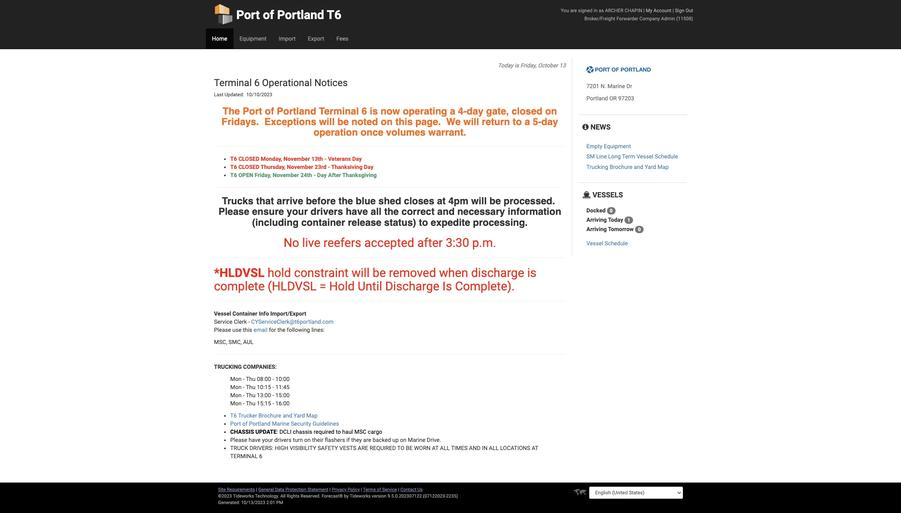 Task type: describe. For each thing, give the bounding box(es) containing it.
flashers
[[325, 437, 345, 443]]

site requirements | general data protection statement | privacy policy | terms of service | contact us ©2023 tideworks technology. all rights reserved. forecast® by tideworks version 9.5.0.202307122 (07122023-2235) generated: 10/13/2023 2:01 pm
[[218, 487, 458, 505]]

high
[[275, 445, 288, 451]]

vests
[[340, 445, 357, 451]]

port of portland t6 image
[[587, 66, 652, 74]]

in
[[482, 445, 488, 451]]

0 horizontal spatial day
[[317, 172, 327, 178]]

equipment inside empty equipment sm line long term vessel schedule trucking brochure and yard map
[[604, 143, 631, 150]]

| left my
[[644, 8, 645, 13]]

- left 11:45
[[273, 384, 274, 390]]

are
[[358, 445, 368, 451]]

rights
[[287, 494, 300, 499]]

port inside the port of portland terminal 6 is now operating a 4-day gate, closed on fridays .  exceptions will be noted on this page.  we will return to a 5-day operation once volumes warrant.
[[243, 105, 262, 117]]

portland down 7201
[[587, 95, 608, 102]]

drivers inside trucks that arrive before the blue shed closes at 4pm will be processed. please ensure your drivers have all the correct and necessary information (including container release status) to expedite processing.
[[311, 206, 343, 217]]

map inside empty equipment sm line long term vessel schedule trucking brochure and yard map
[[658, 164, 669, 170]]

t6 up fees
[[327, 8, 342, 22]]

after
[[418, 236, 443, 250]]

2 vertical spatial marine
[[408, 437, 426, 443]]

chapin
[[625, 8, 643, 13]]

now
[[381, 105, 400, 117]]

at
[[437, 195, 446, 207]]

(hldvsl
[[268, 279, 317, 293]]

export
[[308, 35, 324, 42]]

will right "exceptions"
[[319, 116, 335, 128]]

equipment inside popup button
[[240, 35, 267, 42]]

t6 trucker brochure and yard map link
[[230, 412, 318, 419]]

and inside t6 trucker brochure and yard map port of portland marine security guidelines chassis update : dcli chassis required to haul msc cargo please have your drivers turn on their flashers if they are backed up on marine drive. truck drivers: high visibility safety vests are required to be worn at all times and in all locations at terminal 6
[[283, 412, 292, 419]]

volumes
[[386, 127, 426, 138]]

port of portland t6 link
[[214, 0, 342, 28]]

the port of portland terminal 6 is now operating a 4-day gate, closed on fridays .  exceptions will be noted on this page.  we will return to a 5-day operation once volumes warrant.
[[222, 105, 558, 138]]

t6 up trucks
[[230, 164, 237, 170]]

1 horizontal spatial the
[[339, 195, 353, 207]]

will right we
[[464, 116, 479, 128]]

clerk
[[234, 318, 247, 325]]

hold constraint will be removed when discharge is complete (hldvsl = hold until discharge is complete).
[[214, 266, 537, 293]]

account
[[654, 8, 672, 13]]

vessel inside empty equipment sm line long term vessel schedule trucking brochure and yard map
[[637, 153, 654, 160]]

that
[[256, 195, 274, 207]]

1 horizontal spatial day
[[542, 116, 558, 128]]

drive.
[[427, 437, 441, 443]]

and inside trucks that arrive before the blue shed closes at 4pm will be processed. please ensure your drivers have all the correct and necessary information (including container release status) to expedite processing.
[[437, 206, 455, 217]]

trucking brochure and yard map link
[[587, 164, 669, 170]]

1 at from the left
[[432, 445, 439, 451]]

your inside t6 trucker brochure and yard map port of portland marine security guidelines chassis update : dcli chassis required to haul msc cargo please have your drivers turn on their flashers if they are backed up on marine drive. truck drivers: high visibility safety vests are required to be worn at all times and in all locations at terminal 6
[[262, 437, 273, 443]]

to inside t6 trucker brochure and yard map port of portland marine security guidelines chassis update : dcli chassis required to haul msc cargo please have your drivers turn on their flashers if they are backed up on marine drive. truck drivers: high visibility safety vests are required to be worn at all times and in all locations at terminal 6
[[336, 429, 341, 435]]

on right noted
[[381, 116, 393, 128]]

| left sign
[[673, 8, 674, 13]]

n.
[[601, 83, 606, 89]]

we
[[446, 116, 461, 128]]

term
[[622, 153, 635, 160]]

smc,
[[229, 339, 242, 345]]

hold
[[268, 266, 291, 280]]

open
[[239, 172, 253, 178]]

data
[[275, 487, 284, 492]]

processed.
[[504, 195, 555, 207]]

13:00
[[257, 392, 271, 399]]

accepted
[[364, 236, 414, 250]]

tideworks
[[350, 494, 371, 499]]

1 vertical spatial day
[[364, 164, 374, 170]]

10/13/2023
[[241, 500, 265, 505]]

please inside trucks that arrive before the blue shed closes at 4pm will be processed. please ensure your drivers have all the correct and necessary information (including container release status) to expedite processing.
[[219, 206, 249, 217]]

port inside t6 trucker brochure and yard map port of portland marine security guidelines chassis update : dcli chassis required to haul msc cargo please have your drivers turn on their flashers if they are backed up on marine drive. truck drivers: high visibility safety vests are required to be worn at all times and in all locations at terminal 6
[[230, 420, 241, 427]]

policy
[[348, 487, 360, 492]]

©2023 tideworks
[[218, 494, 254, 499]]

1 vertical spatial schedule
[[605, 240, 628, 247]]

to inside the port of portland terminal 6 is now operating a 4-day gate, closed on fridays .  exceptions will be noted on this page.  we will return to a 5-day operation once volumes warrant.
[[513, 116, 522, 128]]

protection
[[286, 487, 306, 492]]

empty equipment link
[[587, 143, 631, 150]]

1 all from the left
[[440, 445, 450, 451]]

as
[[599, 8, 604, 13]]

0 horizontal spatial today
[[498, 62, 513, 69]]

1 horizontal spatial day
[[352, 155, 362, 162]]

7201 n. marine dr
[[587, 83, 632, 89]]

1
[[628, 217, 631, 223]]

service inside site requirements | general data protection statement | privacy policy | terms of service | contact us ©2023 tideworks technology. all rights reserved. forecast® by tideworks version 9.5.0.202307122 (07122023-2235) generated: 10/13/2023 2:01 pm
[[382, 487, 397, 492]]

- right 13th
[[325, 155, 327, 162]]

is inside the port of portland terminal 6 is now operating a 4-day gate, closed on fridays .  exceptions will be noted on this page.  we will return to a 5-day operation once volumes warrant.
[[370, 105, 378, 117]]

guidelines
[[313, 420, 339, 427]]

turn
[[293, 437, 303, 443]]

or
[[610, 95, 617, 102]]

sign out link
[[675, 8, 693, 13]]

2 horizontal spatial the
[[384, 206, 399, 217]]

news
[[589, 123, 611, 131]]

dr
[[627, 83, 632, 89]]

| up forecast®
[[330, 487, 331, 492]]

general
[[258, 487, 274, 492]]

t6 down fridays
[[230, 155, 237, 162]]

live
[[302, 236, 321, 250]]

- right 24th
[[314, 172, 316, 178]]

3 mon from the top
[[230, 392, 242, 399]]

haul
[[342, 429, 353, 435]]

are inside you are signed in as archer chapin | my account | sign out broker/freight forwarder company admin (11508)
[[570, 8, 577, 13]]

11:45
[[276, 384, 290, 390]]

home button
[[206, 28, 233, 49]]

pm
[[276, 500, 283, 505]]

constraint
[[294, 266, 349, 280]]

sm
[[587, 153, 595, 160]]

2 closed from the top
[[239, 164, 259, 170]]

chassis
[[293, 429, 312, 435]]

forecast®
[[322, 494, 343, 499]]

map inside t6 trucker brochure and yard map port of portland marine security guidelines chassis update : dcli chassis required to haul msc cargo please have your drivers turn on their flashers if they are backed up on marine drive. truck drivers: high visibility safety vests are required to be worn at all times and in all locations at terminal 6
[[306, 412, 318, 419]]

following
[[287, 327, 310, 333]]

privacy policy link
[[332, 487, 360, 492]]

portland or 97203
[[587, 95, 634, 102]]

of inside site requirements | general data protection statement | privacy policy | terms of service | contact us ©2023 tideworks technology. all rights reserved. forecast® by tideworks version 9.5.0.202307122 (07122023-2235) generated: 10/13/2023 2:01 pm
[[377, 487, 381, 492]]

discharge
[[385, 279, 440, 293]]

today inside docked 0 arriving today 1 arriving tomorrow 0
[[608, 216, 624, 223]]

- left 15:00
[[273, 392, 274, 399]]

broker/freight
[[585, 16, 616, 22]]

terminal 6 operational notices last updated:  10/10/2023
[[214, 77, 350, 98]]

technology.
[[255, 494, 279, 499]]

2235)
[[446, 494, 458, 499]]

by
[[344, 494, 349, 499]]

please inside vessel container info import/export service clerk - cyserviceclerk@t6portland.com please use this email for the following lines:
[[214, 327, 231, 333]]

forwarder
[[617, 16, 639, 22]]

of inside t6 trucker brochure and yard map port of portland marine security guidelines chassis update : dcli chassis required to haul msc cargo please have your drivers turn on their flashers if they are backed up on marine drive. truck drivers: high visibility safety vests are required to be worn at all times and in all locations at terminal 6
[[242, 420, 248, 427]]

fees
[[337, 35, 349, 42]]

vessel for vessel schedule
[[587, 240, 604, 247]]

closes
[[404, 195, 434, 207]]

(07122023-
[[423, 494, 446, 499]]

contact
[[401, 487, 416, 492]]

0 vertical spatial port
[[236, 8, 260, 22]]

- left 16:00
[[273, 400, 274, 407]]

t6 closed monday, november 13th - veterans day t6 closed thursday, november 23rd - thanksiving day t6 open friday, november 24th - day after thanksgiving
[[230, 155, 377, 178]]

- left 10:00 at left bottom
[[273, 376, 274, 382]]

up
[[393, 437, 399, 443]]

1 closed from the top
[[239, 155, 259, 162]]

thanksiving
[[331, 164, 363, 170]]



Task type: vqa. For each thing, say whether or not it's contained in the screenshot.
the left Yard
yes



Task type: locate. For each thing, give the bounding box(es) containing it.
trucking
[[587, 164, 609, 170]]

1 horizontal spatial drivers
[[311, 206, 343, 217]]

0 vertical spatial november
[[284, 155, 310, 162]]

0 vertical spatial are
[[570, 8, 577, 13]]

0 vertical spatial drivers
[[311, 206, 343, 217]]

to up flashers
[[336, 429, 341, 435]]

out
[[686, 8, 693, 13]]

will right 4pm
[[471, 195, 487, 207]]

schedule inside empty equipment sm line long term vessel schedule trucking brochure and yard map
[[655, 153, 678, 160]]

required
[[370, 445, 396, 451]]

and
[[469, 445, 481, 451]]

return
[[482, 116, 510, 128]]

have inside t6 trucker brochure and yard map port of portland marine security guidelines chassis update : dcli chassis required to haul msc cargo please have your drivers turn on their flashers if they are backed up on marine drive. truck drivers: high visibility safety vests are required to be worn at all times and in all locations at terminal 6
[[249, 437, 261, 443]]

required
[[314, 429, 335, 435]]

2 vertical spatial be
[[373, 266, 386, 280]]

vessel for vessel container info import/export service clerk - cyserviceclerk@t6portland.com please use this email for the following lines:
[[214, 310, 231, 317]]

1 horizontal spatial friday,
[[521, 62, 537, 69]]

thu left 13:00
[[246, 392, 256, 399]]

brochure inside empty equipment sm line long term vessel schedule trucking brochure and yard map
[[610, 164, 633, 170]]

08:00
[[257, 376, 271, 382]]

marine up the worn
[[408, 437, 426, 443]]

1 horizontal spatial schedule
[[655, 153, 678, 160]]

the right for
[[278, 327, 286, 333]]

portland up update
[[249, 420, 271, 427]]

yard up security at the left
[[294, 412, 305, 419]]

1 vertical spatial are
[[363, 437, 371, 443]]

your down update
[[262, 437, 273, 443]]

0 horizontal spatial are
[[363, 437, 371, 443]]

their
[[312, 437, 324, 443]]

2 all from the left
[[489, 445, 499, 451]]

day left info circle icon at the right of the page
[[542, 116, 558, 128]]

6 inside terminal 6 operational notices last updated:  10/10/2023
[[254, 77, 260, 89]]

brochure
[[610, 164, 633, 170], [259, 412, 281, 419]]

0 vertical spatial have
[[346, 206, 368, 217]]

trucker
[[238, 412, 257, 419]]

2 vertical spatial vessel
[[214, 310, 231, 317]]

1 horizontal spatial vessel
[[587, 240, 604, 247]]

brochure inside t6 trucker brochure and yard map port of portland marine security guidelines chassis update : dcli chassis required to haul msc cargo please have your drivers turn on their flashers if they are backed up on marine drive. truck drivers: high visibility safety vests are required to be worn at all times and in all locations at terminal 6
[[259, 412, 281, 419]]

of down trucker
[[242, 420, 248, 427]]

arriving down the docked
[[587, 216, 607, 223]]

| left general
[[256, 487, 257, 492]]

all down drive. on the bottom left
[[440, 445, 450, 451]]

friday, left the october
[[521, 62, 537, 69]]

1 vertical spatial is
[[370, 105, 378, 117]]

portland inside the port of portland terminal 6 is now operating a 4-day gate, closed on fridays .  exceptions will be noted on this page.  we will return to a 5-day operation once volumes warrant.
[[277, 105, 316, 117]]

schedule down the "tomorrow"
[[605, 240, 628, 247]]

port
[[236, 8, 260, 22], [243, 105, 262, 117], [230, 420, 241, 427]]

safety
[[318, 445, 338, 451]]

4 mon from the top
[[230, 400, 242, 407]]

2 arriving from the top
[[587, 226, 607, 232]]

97203
[[618, 95, 634, 102]]

0 horizontal spatial be
[[338, 116, 349, 128]]

vessel container info import/export service clerk - cyserviceclerk@t6portland.com please use this email for the following lines:
[[214, 310, 334, 333]]

at down drive. on the bottom left
[[432, 445, 439, 451]]

complete
[[214, 279, 265, 293]]

be up processing.
[[490, 195, 501, 207]]

on right 5-
[[545, 105, 557, 117]]

trucking
[[214, 364, 242, 370]]

0 vertical spatial day
[[352, 155, 362, 162]]

your
[[287, 206, 308, 217], [262, 437, 273, 443]]

necessary
[[458, 206, 505, 217]]

- left 13:00
[[243, 392, 245, 399]]

| up 'tideworks'
[[361, 487, 362, 492]]

1 vertical spatial terminal
[[319, 105, 359, 117]]

1 horizontal spatial terminal
[[319, 105, 359, 117]]

last
[[214, 92, 223, 98]]

update
[[256, 429, 277, 435]]

1 vertical spatial drivers
[[274, 437, 292, 443]]

and down sm line long term vessel schedule link
[[634, 164, 644, 170]]

0 horizontal spatial this
[[243, 327, 252, 333]]

6 up once
[[362, 105, 367, 117]]

drivers
[[311, 206, 343, 217], [274, 437, 292, 443]]

3:30
[[446, 236, 469, 250]]

have inside trucks that arrive before the blue shed closes at 4pm will be processed. please ensure your drivers have all the correct and necessary information (including container release status) to expedite processing.
[[346, 206, 368, 217]]

1 horizontal spatial at
[[532, 445, 539, 451]]

trucking companies:
[[214, 364, 277, 370]]

2 horizontal spatial marine
[[608, 83, 625, 89]]

9.5.0.202307122
[[388, 494, 422, 499]]

at
[[432, 445, 439, 451], [532, 445, 539, 451]]

- left 10:15
[[243, 384, 245, 390]]

10:00
[[276, 376, 290, 382]]

portland inside t6 trucker brochure and yard map port of portland marine security guidelines chassis update : dcli chassis required to haul msc cargo please have your drivers turn on their flashers if they are backed up on marine drive. truck drivers: high visibility safety vests are required to be worn at all times and in all locations at terminal 6
[[249, 420, 271, 427]]

empty equipment sm line long term vessel schedule trucking brochure and yard map
[[587, 143, 678, 170]]

please left that
[[219, 206, 249, 217]]

2 vertical spatial day
[[317, 172, 327, 178]]

reserved.
[[301, 494, 321, 499]]

thu up trucker
[[246, 400, 256, 407]]

map up security at the left
[[306, 412, 318, 419]]

1 mon from the top
[[230, 376, 242, 382]]

1 vertical spatial friday,
[[255, 172, 271, 178]]

of up equipment popup button
[[263, 8, 274, 22]]

friday, inside t6 closed monday, november 13th - veterans day t6 closed thursday, november 23rd - thanksiving day t6 open friday, november 24th - day after thanksgiving
[[255, 172, 271, 178]]

1 horizontal spatial today
[[608, 216, 624, 223]]

1 horizontal spatial your
[[287, 206, 308, 217]]

equipment right home
[[240, 35, 267, 42]]

ship image
[[583, 191, 591, 199]]

this
[[396, 116, 413, 128], [243, 327, 252, 333]]

this inside the port of portland terminal 6 is now operating a 4-day gate, closed on fridays .  exceptions will be noted on this page.  we will return to a 5-day operation once volumes warrant.
[[396, 116, 413, 128]]

0 horizontal spatial vessel
[[214, 310, 231, 317]]

arriving up vessel schedule
[[587, 226, 607, 232]]

this right once
[[396, 116, 413, 128]]

2 horizontal spatial be
[[490, 195, 501, 207]]

- up trucker
[[243, 400, 245, 407]]

day up 'thanksgiving'
[[364, 164, 374, 170]]

import/export
[[270, 310, 306, 317]]

terminal
[[230, 453, 258, 459]]

t6 trucker brochure and yard map port of portland marine security guidelines chassis update : dcli chassis required to haul msc cargo please have your drivers turn on their flashers if they are backed up on marine drive. truck drivers: high visibility safety vests are required to be worn at all times and in all locations at terminal 6
[[230, 412, 539, 459]]

0 horizontal spatial equipment
[[240, 35, 267, 42]]

cyserviceclerk@t6portland.com
[[251, 318, 334, 325]]

5-
[[533, 116, 542, 128]]

portland down terminal 6 operational notices last updated:  10/10/2023
[[277, 105, 316, 117]]

1 vertical spatial port
[[243, 105, 262, 117]]

6 inside the port of portland terminal 6 is now operating a 4-day gate, closed on fridays .  exceptions will be noted on this page.  we will return to a 5-day operation once volumes warrant.
[[362, 105, 367, 117]]

at right the locations
[[532, 445, 539, 451]]

service inside vessel container info import/export service clerk - cyserviceclerk@t6portland.com please use this email for the following lines:
[[214, 318, 233, 325]]

0 horizontal spatial service
[[214, 318, 233, 325]]

marine up or
[[608, 83, 625, 89]]

schedule right term
[[655, 153, 678, 160]]

2 at from the left
[[532, 445, 539, 451]]

0 horizontal spatial marine
[[272, 420, 290, 427]]

dcli
[[280, 429, 292, 435]]

0 vertical spatial schedule
[[655, 153, 678, 160]]

arriving
[[587, 216, 607, 223], [587, 226, 607, 232]]

and inside empty equipment sm line long term vessel schedule trucking brochure and yard map
[[634, 164, 644, 170]]

2 vertical spatial please
[[230, 437, 247, 443]]

10:15
[[257, 384, 271, 390]]

service up version
[[382, 487, 397, 492]]

and right correct
[[437, 206, 455, 217]]

be
[[406, 445, 413, 451]]

are up are
[[363, 437, 371, 443]]

a left 4-
[[450, 105, 456, 117]]

2 vertical spatial november
[[273, 172, 299, 178]]

1 horizontal spatial is
[[515, 62, 519, 69]]

all
[[281, 494, 286, 499]]

to
[[513, 116, 522, 128], [419, 217, 428, 228], [336, 429, 341, 435]]

after
[[328, 172, 341, 178]]

on up visibility
[[304, 437, 311, 443]]

3 thu from the top
[[246, 392, 256, 399]]

be left noted
[[338, 116, 349, 128]]

0 vertical spatial 6
[[254, 77, 260, 89]]

and up port of portland marine security guidelines link
[[283, 412, 292, 419]]

0 vertical spatial service
[[214, 318, 233, 325]]

0 horizontal spatial your
[[262, 437, 273, 443]]

are inside t6 trucker brochure and yard map port of portland marine security guidelines chassis update : dcli chassis required to haul msc cargo please have your drivers turn on their flashers if they are backed up on marine drive. truck drivers: high visibility safety vests are required to be worn at all times and in all locations at terminal 6
[[363, 437, 371, 443]]

0 horizontal spatial drivers
[[274, 437, 292, 443]]

signed
[[578, 8, 593, 13]]

brochure down 15:15
[[259, 412, 281, 419]]

of inside port of portland t6 link
[[263, 8, 274, 22]]

1 vertical spatial november
[[287, 164, 313, 170]]

the inside vessel container info import/export service clerk - cyserviceclerk@t6portland.com please use this email for the following lines:
[[278, 327, 286, 333]]

expedite
[[431, 217, 471, 228]]

to up after
[[419, 217, 428, 228]]

this inside vessel container info import/export service clerk - cyserviceclerk@t6portland.com please use this email for the following lines:
[[243, 327, 252, 333]]

1 horizontal spatial and
[[437, 206, 455, 217]]

terminal inside the port of portland terminal 6 is now operating a 4-day gate, closed on fridays .  exceptions will be noted on this page.  we will return to a 5-day operation once volumes warrant.
[[319, 105, 359, 117]]

4pm
[[449, 195, 469, 207]]

0 horizontal spatial brochure
[[259, 412, 281, 419]]

day up thanksiving
[[352, 155, 362, 162]]

0 horizontal spatial map
[[306, 412, 318, 419]]

site
[[218, 487, 226, 492]]

0 vertical spatial equipment
[[240, 35, 267, 42]]

0 vertical spatial brochure
[[610, 164, 633, 170]]

0 horizontal spatial have
[[249, 437, 261, 443]]

terms of service link
[[363, 487, 397, 492]]

terminal up operation
[[319, 105, 359, 117]]

warrant.
[[429, 127, 466, 138]]

truck
[[230, 445, 248, 451]]

2 vertical spatial to
[[336, 429, 341, 435]]

| up 9.5.0.202307122 at the left bottom of page
[[398, 487, 399, 492]]

15:15
[[257, 400, 271, 407]]

0 vertical spatial 0
[[610, 208, 613, 214]]

equipment button
[[233, 28, 273, 49]]

operation
[[314, 127, 358, 138]]

be inside the port of portland terminal 6 is now operating a 4-day gate, closed on fridays .  exceptions will be noted on this page.  we will return to a 5-day operation once volumes warrant.
[[338, 116, 349, 128]]

1 thu from the top
[[246, 376, 256, 382]]

- down trucking companies:
[[243, 376, 245, 382]]

on right up
[[400, 437, 407, 443]]

13th
[[311, 155, 323, 162]]

1 horizontal spatial be
[[373, 266, 386, 280]]

have left all
[[346, 206, 368, 217]]

0 horizontal spatial all
[[440, 445, 450, 451]]

will inside hold constraint will be removed when discharge is complete (hldvsl = hold until discharge is complete).
[[352, 266, 370, 280]]

2 vertical spatial 6
[[259, 453, 262, 459]]

a left 5-
[[525, 116, 530, 128]]

- inside vessel container info import/export service clerk - cyserviceclerk@t6portland.com please use this email for the following lines:
[[248, 318, 250, 325]]

1 horizontal spatial are
[[570, 8, 577, 13]]

thu down trucking companies:
[[246, 376, 256, 382]]

be
[[338, 116, 349, 128], [490, 195, 501, 207], [373, 266, 386, 280]]

1 vertical spatial this
[[243, 327, 252, 333]]

cyserviceclerk@t6portland.com link
[[251, 318, 334, 325]]

will inside trucks that arrive before the blue shed closes at 4pm will be processed. please ensure your drivers have all the correct and necessary information (including container release status) to expedite processing.
[[471, 195, 487, 207]]

thu left 10:15
[[246, 384, 256, 390]]

portland up import
[[277, 8, 324, 22]]

this right "use"
[[243, 327, 252, 333]]

on
[[545, 105, 557, 117], [381, 116, 393, 128], [304, 437, 311, 443], [400, 437, 407, 443]]

0 vertical spatial marine
[[608, 83, 625, 89]]

contact us link
[[401, 487, 423, 492]]

0 right the "tomorrow"
[[638, 227, 641, 232]]

1 vertical spatial to
[[419, 217, 428, 228]]

2 horizontal spatial to
[[513, 116, 522, 128]]

- right 23rd
[[328, 164, 330, 170]]

exceptions
[[264, 116, 316, 128]]

of up version
[[377, 487, 381, 492]]

when
[[439, 266, 468, 280]]

is right discharge on the bottom right of page
[[527, 266, 537, 280]]

worn
[[414, 445, 431, 451]]

drivers inside t6 trucker brochure and yard map port of portland marine security guidelines chassis update : dcli chassis required to haul msc cargo please have your drivers turn on their flashers if they are backed up on marine drive. truck drivers: high visibility safety vests are required to be worn at all times and in all locations at terminal 6
[[274, 437, 292, 443]]

1 vertical spatial today
[[608, 216, 624, 223]]

they
[[351, 437, 362, 443]]

24th
[[301, 172, 312, 178]]

be down accepted
[[373, 266, 386, 280]]

vessel inside vessel container info import/export service clerk - cyserviceclerk@t6portland.com please use this email for the following lines:
[[214, 310, 231, 317]]

t6 inside t6 trucker brochure and yard map port of portland marine security guidelines chassis update : dcli chassis required to haul msc cargo please have your drivers turn on their flashers if they are backed up on marine drive. truck drivers: high visibility safety vests are required to be worn at all times and in all locations at terminal 6
[[230, 412, 237, 419]]

drivers up high at the bottom left of page
[[274, 437, 292, 443]]

6
[[254, 77, 260, 89], [362, 105, 367, 117], [259, 453, 262, 459]]

please up truck
[[230, 437, 247, 443]]

docked
[[587, 207, 606, 214]]

0 vertical spatial and
[[634, 164, 644, 170]]

2 thu from the top
[[246, 384, 256, 390]]

0 vertical spatial terminal
[[214, 77, 252, 89]]

trucks that arrive before the blue shed closes at 4pm will be processed. please ensure your drivers have all the correct and necessary information (including container release status) to expedite processing.
[[219, 195, 562, 228]]

0 horizontal spatial the
[[278, 327, 286, 333]]

vessel left container
[[214, 310, 231, 317]]

1 vertical spatial equipment
[[604, 143, 631, 150]]

0 vertical spatial to
[[513, 116, 522, 128]]

2 mon from the top
[[230, 384, 242, 390]]

equipment up long
[[604, 143, 631, 150]]

1 vertical spatial be
[[490, 195, 501, 207]]

are right you
[[570, 8, 577, 13]]

13
[[560, 62, 566, 69]]

0 horizontal spatial to
[[336, 429, 341, 435]]

complete).
[[455, 279, 515, 293]]

sign
[[675, 8, 685, 13]]

please up msc,
[[214, 327, 231, 333]]

yard down sm line long term vessel schedule link
[[645, 164, 656, 170]]

line
[[596, 153, 607, 160]]

is inside hold constraint will be removed when discharge is complete (hldvsl = hold until discharge is complete).
[[527, 266, 537, 280]]

thanksgiving
[[342, 172, 377, 178]]

port down 10/10/2023 at left
[[243, 105, 262, 117]]

1 horizontal spatial map
[[658, 164, 669, 170]]

status)
[[384, 217, 416, 228]]

1 vertical spatial 0
[[638, 227, 641, 232]]

be inside trucks that arrive before the blue shed closes at 4pm will be processed. please ensure your drivers have all the correct and necessary information (including container release status) to expedite processing.
[[490, 195, 501, 207]]

1 vertical spatial vessel
[[587, 240, 604, 247]]

yard inside empty equipment sm line long term vessel schedule trucking brochure and yard map
[[645, 164, 656, 170]]

1 horizontal spatial a
[[525, 116, 530, 128]]

0 vertical spatial please
[[219, 206, 249, 217]]

2 horizontal spatial day
[[364, 164, 374, 170]]

noted
[[352, 116, 378, 128]]

companies:
[[243, 364, 277, 370]]

0 horizontal spatial a
[[450, 105, 456, 117]]

terminal inside terminal 6 operational notices last updated:  10/10/2023
[[214, 77, 252, 89]]

the right all
[[384, 206, 399, 217]]

0 vertical spatial arriving
[[587, 216, 607, 223]]

your right ensure on the left top of the page
[[287, 206, 308, 217]]

are
[[570, 8, 577, 13], [363, 437, 371, 443]]

to left 5-
[[513, 116, 522, 128]]

2 horizontal spatial is
[[527, 266, 537, 280]]

is left now
[[370, 105, 378, 117]]

yard inside t6 trucker brochure and yard map port of portland marine security guidelines chassis update : dcli chassis required to haul msc cargo please have your drivers turn on their flashers if they are backed up on marine drive. truck drivers: high visibility safety vests are required to be worn at all times and in all locations at terminal 6
[[294, 412, 305, 419]]

to inside trucks that arrive before the blue shed closes at 4pm will be processed. please ensure your drivers have all the correct and necessary information (including container release status) to expedite processing.
[[419, 217, 428, 228]]

your inside trucks that arrive before the blue shed closes at 4pm will be processed. please ensure your drivers have all the correct and necessary information (including container release status) to expedite processing.
[[287, 206, 308, 217]]

1 horizontal spatial have
[[346, 206, 368, 217]]

0 vertical spatial is
[[515, 62, 519, 69]]

2 vertical spatial port
[[230, 420, 241, 427]]

terminal up last
[[214, 77, 252, 89]]

1 horizontal spatial yard
[[645, 164, 656, 170]]

0 horizontal spatial friday,
[[255, 172, 271, 178]]

day left gate,
[[467, 105, 484, 117]]

info circle image
[[583, 124, 589, 131]]

of inside the port of portland terminal 6 is now operating a 4-day gate, closed on fridays .  exceptions will be noted on this page.  we will return to a 5-day operation once volumes warrant.
[[265, 105, 274, 117]]

port up chassis
[[230, 420, 241, 427]]

1 vertical spatial service
[[382, 487, 397, 492]]

all right in
[[489, 445, 499, 451]]

0 vertical spatial yard
[[645, 164, 656, 170]]

1 arriving from the top
[[587, 216, 607, 223]]

long
[[608, 153, 621, 160]]

map down sm line long term vessel schedule link
[[658, 164, 669, 170]]

statement
[[308, 487, 329, 492]]

6 down the drivers:
[[259, 453, 262, 459]]

1 vertical spatial marine
[[272, 420, 290, 427]]

email
[[254, 327, 268, 333]]

the left blue
[[339, 195, 353, 207]]

blue
[[356, 195, 376, 207]]

t6 left open at the left of the page
[[230, 172, 237, 178]]

1 horizontal spatial service
[[382, 487, 397, 492]]

0 horizontal spatial and
[[283, 412, 292, 419]]

0 vertical spatial your
[[287, 206, 308, 217]]

day down 23rd
[[317, 172, 327, 178]]

6 inside t6 trucker brochure and yard map port of portland marine security guidelines chassis update : dcli chassis required to haul msc cargo please have your drivers turn on their flashers if they are backed up on marine drive. truck drivers: high visibility safety vests are required to be worn at all times and in all locations at terminal 6
[[259, 453, 262, 459]]

1 vertical spatial arriving
[[587, 226, 607, 232]]

port up equipment popup button
[[236, 8, 260, 22]]

1 vertical spatial yard
[[294, 412, 305, 419]]

0 horizontal spatial day
[[467, 105, 484, 117]]

:
[[277, 429, 278, 435]]

of
[[263, 8, 274, 22], [265, 105, 274, 117], [242, 420, 248, 427], [377, 487, 381, 492]]

4 thu from the top
[[246, 400, 256, 407]]

removed
[[389, 266, 436, 280]]

0 horizontal spatial terminal
[[214, 77, 252, 89]]

1 horizontal spatial brochure
[[610, 164, 633, 170]]

1 vertical spatial and
[[437, 206, 455, 217]]

vessel right term
[[637, 153, 654, 160]]

please inside t6 trucker brochure and yard map port of portland marine security guidelines chassis update : dcli chassis required to haul msc cargo please have your drivers turn on their flashers if they are backed up on marine drive. truck drivers: high visibility safety vests are required to be worn at all times and in all locations at terminal 6
[[230, 437, 247, 443]]

of down 10/10/2023 at left
[[265, 105, 274, 117]]

once
[[361, 127, 384, 138]]

t6 left trucker
[[230, 412, 237, 419]]

cargo
[[368, 429, 382, 435]]

brochure down long
[[610, 164, 633, 170]]

1 horizontal spatial equipment
[[604, 143, 631, 150]]

site requirements link
[[218, 487, 255, 492]]

is left the october
[[515, 62, 519, 69]]

1 vertical spatial have
[[249, 437, 261, 443]]

info
[[259, 310, 269, 317]]

0 horizontal spatial at
[[432, 445, 439, 451]]

no
[[284, 236, 299, 250]]

1 horizontal spatial marine
[[408, 437, 426, 443]]

be inside hold constraint will be removed when discharge is complete (hldvsl = hold until discharge is complete).
[[373, 266, 386, 280]]



